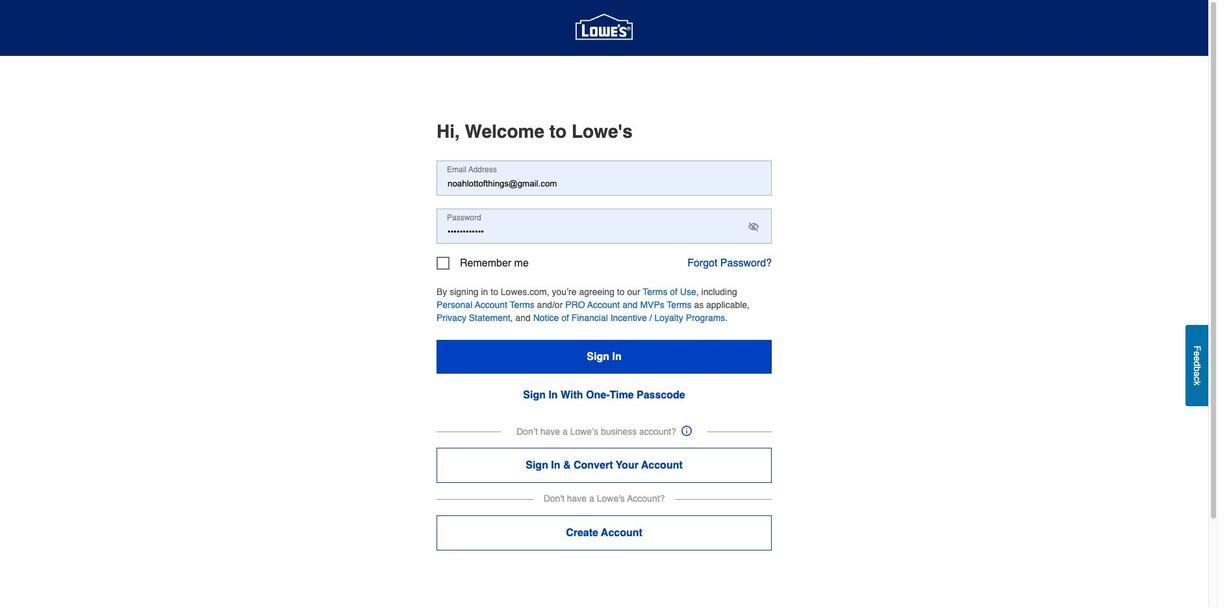 Task type: locate. For each thing, give the bounding box(es) containing it.
password password field
[[437, 209, 772, 244]]

remember me element
[[437, 257, 529, 270]]

tooltip button image
[[682, 426, 692, 436]]



Task type: vqa. For each thing, say whether or not it's contained in the screenshot.
LOWE'S HOME IMPROVEMENT LOGO
yes



Task type: describe. For each thing, give the bounding box(es) containing it.
show password image
[[749, 222, 759, 232]]

lowe's home improvement logo image
[[576, 0, 633, 57]]

Email text field
[[437, 161, 772, 196]]



